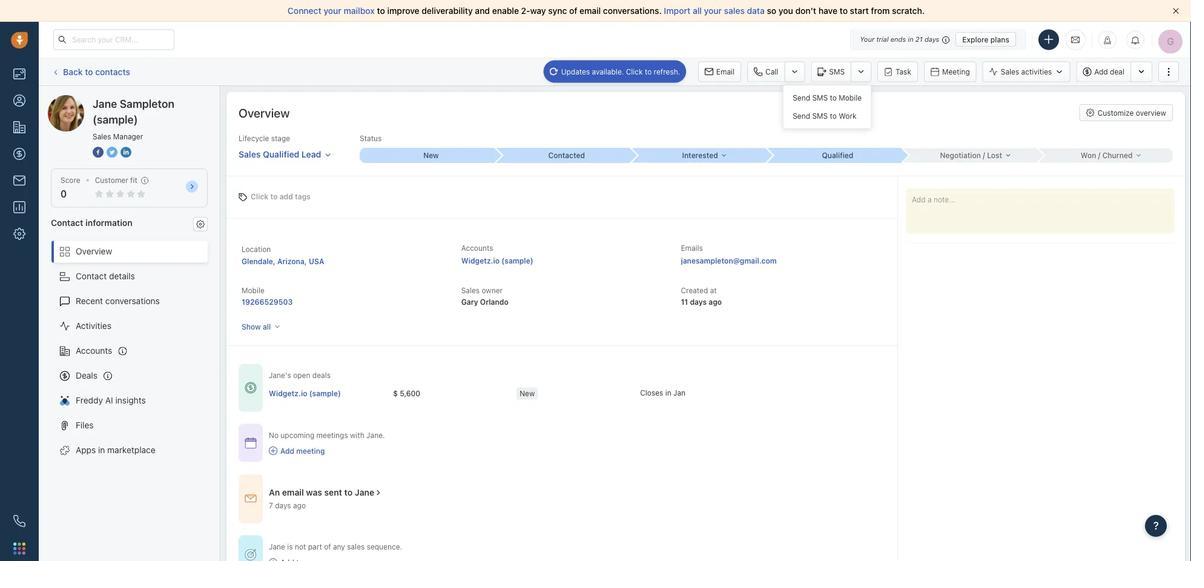 Task type: locate. For each thing, give the bounding box(es) containing it.
sales down lifecycle
[[239, 149, 261, 159]]

widgetz.io up owner
[[461, 256, 500, 265]]

1 vertical spatial overview
[[76, 246, 112, 256]]

days right 21
[[925, 35, 940, 43]]

overview
[[239, 105, 290, 120], [76, 246, 112, 256]]

to left refresh.
[[645, 67, 652, 76]]

mobile up work
[[839, 94, 862, 102]]

updates available. click to refresh.
[[561, 67, 681, 76]]

send for send sms to mobile
[[793, 94, 811, 102]]

0 vertical spatial accounts
[[461, 244, 493, 252]]

0 horizontal spatial days
[[275, 501, 291, 510]]

ago down an email was sent to jane
[[293, 501, 306, 510]]

1 send from the top
[[793, 94, 811, 102]]

at
[[710, 286, 717, 295]]

add meeting
[[281, 447, 325, 455]]

janesampleton@gmail.com link
[[681, 255, 777, 267]]

contacts
[[95, 67, 130, 77]]

any
[[333, 542, 345, 551]]

close image
[[1174, 8, 1180, 14]]

in left 21
[[908, 35, 914, 43]]

container_wx8msf4aqz5i3rn1 image left widgetz.io (sample)
[[245, 382, 257, 394]]

days inside created at 11 days ago
[[690, 298, 707, 306]]

add
[[1095, 68, 1109, 76], [281, 447, 294, 455]]

0 vertical spatial add
[[1095, 68, 1109, 76]]

0 horizontal spatial overview
[[76, 246, 112, 256]]

0 horizontal spatial qualified
[[263, 149, 300, 159]]

/ for won
[[1099, 151, 1101, 160]]

to inside 'back to contacts' link
[[85, 67, 93, 77]]

1 horizontal spatial of
[[569, 6, 578, 16]]

1 vertical spatial add
[[281, 447, 294, 455]]

container_wx8msf4aqz5i3rn1 image
[[245, 382, 257, 394], [245, 437, 257, 449], [269, 447, 277, 455], [375, 488, 383, 497], [245, 549, 257, 561], [269, 558, 277, 561]]

interested button
[[631, 148, 767, 163]]

1 horizontal spatial overview
[[239, 105, 290, 120]]

linkedin circled image
[[121, 145, 131, 158]]

contact up recent
[[76, 271, 107, 281]]

contact down "0" button
[[51, 217, 83, 227]]

0 horizontal spatial accounts
[[76, 346, 112, 356]]

1 horizontal spatial sales
[[724, 6, 745, 16]]

0 horizontal spatial your
[[324, 6, 342, 16]]

recent
[[76, 296, 103, 306]]

customize
[[1098, 108, 1134, 117]]

your right import on the top of the page
[[704, 6, 722, 16]]

21
[[916, 35, 923, 43]]

2 / from the left
[[1099, 151, 1101, 160]]

1 horizontal spatial /
[[1099, 151, 1101, 160]]

accounts down activities
[[76, 346, 112, 356]]

interested link
[[631, 148, 767, 163]]

to
[[377, 6, 385, 16], [840, 6, 848, 16], [85, 67, 93, 77], [645, 67, 652, 76], [830, 94, 837, 102], [830, 112, 837, 120], [270, 192, 278, 201], [344, 488, 353, 498]]

1 vertical spatial widgetz.io
[[269, 389, 307, 398]]

won / churned link
[[1038, 148, 1174, 163]]

lifecycle
[[239, 134, 269, 143]]

container_wx8msf4aqz5i3rn1 image left the is
[[245, 549, 257, 561]]

fit
[[130, 176, 137, 184]]

add meeting link
[[269, 446, 385, 456]]

1 vertical spatial of
[[324, 542, 331, 551]]

add for add meeting
[[281, 447, 294, 455]]

container_wx8msf4aqz5i3rn1 image right sent
[[375, 488, 383, 497]]

days
[[925, 35, 940, 43], [690, 298, 707, 306], [275, 501, 291, 510]]

1 vertical spatial days
[[690, 298, 707, 306]]

negotiation / lost
[[941, 151, 1003, 160]]

/ right won
[[1099, 151, 1101, 160]]

status
[[360, 134, 382, 143]]

1 horizontal spatial ago
[[709, 298, 722, 306]]

days down created
[[690, 298, 707, 306]]

2 send from the top
[[793, 112, 811, 120]]

click left add
[[251, 192, 269, 201]]

to right back
[[85, 67, 93, 77]]

0 horizontal spatial ago
[[293, 501, 306, 510]]

7
[[269, 501, 273, 510]]

2 vertical spatial in
[[98, 445, 105, 455]]

sms up 'send sms to mobile'
[[830, 68, 845, 76]]

import
[[664, 6, 691, 16]]

jane down back
[[72, 95, 91, 105]]

1 horizontal spatial widgetz.io (sample) link
[[461, 256, 534, 265]]

0 vertical spatial in
[[908, 35, 914, 43]]

activities
[[1022, 68, 1053, 76]]

manager
[[113, 132, 143, 141]]

so
[[767, 6, 777, 16]]

twitter circled image
[[107, 145, 118, 158]]

1 vertical spatial accounts
[[76, 346, 112, 356]]

sales left activities
[[1001, 68, 1020, 76]]

closes in jan
[[640, 389, 686, 397]]

1 horizontal spatial add
[[1095, 68, 1109, 76]]

(sample) up owner
[[502, 256, 534, 265]]

sync
[[548, 6, 567, 16]]

sales qualified lead link
[[239, 144, 332, 161]]

0 vertical spatial mobile
[[839, 94, 862, 102]]

0 horizontal spatial sales
[[347, 542, 365, 551]]

add down upcoming
[[281, 447, 294, 455]]

0 vertical spatial days
[[925, 35, 940, 43]]

0 horizontal spatial in
[[98, 445, 105, 455]]

0 vertical spatial all
[[693, 6, 702, 16]]

back to contacts link
[[51, 62, 131, 81]]

1 horizontal spatial accounts
[[461, 244, 493, 252]]

send email image
[[1072, 35, 1080, 45]]

churned
[[1103, 151, 1133, 160]]

/
[[983, 151, 986, 160], [1099, 151, 1101, 160]]

/ for negotiation
[[983, 151, 986, 160]]

sales left 'data'
[[724, 6, 745, 16]]

1 vertical spatial in
[[666, 389, 672, 397]]

(sample) down deals
[[309, 389, 341, 398]]

sales right any
[[347, 542, 365, 551]]

qualified down work
[[822, 151, 854, 160]]

your left mailbox
[[324, 6, 342, 16]]

widgetz.io (sample) link
[[461, 256, 534, 265], [269, 388, 341, 399]]

add inside button
[[1095, 68, 1109, 76]]

sms down 'send sms to mobile'
[[813, 112, 828, 120]]

click right the available.
[[626, 67, 643, 76]]

of right sync
[[569, 6, 578, 16]]

facebook circled image
[[93, 145, 104, 158]]

of left any
[[324, 542, 331, 551]]

0 vertical spatial sms
[[830, 68, 845, 76]]

with
[[350, 431, 365, 439]]

freshworks switcher image
[[13, 542, 25, 555]]

0 vertical spatial contact
[[51, 217, 83, 227]]

sms inside 'button'
[[830, 68, 845, 76]]

accounts widgetz.io (sample)
[[461, 244, 534, 265]]

accounts
[[461, 244, 493, 252], [76, 346, 112, 356]]

and
[[475, 6, 490, 16]]

jane's open deals
[[269, 371, 331, 380]]

widgetz.io (sample) link up owner
[[461, 256, 534, 265]]

(sample) up manager on the top
[[137, 95, 172, 105]]

sms for mobile
[[813, 94, 828, 102]]

sms
[[830, 68, 845, 76], [813, 94, 828, 102], [813, 112, 828, 120]]

email right sync
[[580, 6, 601, 16]]

add deal
[[1095, 68, 1125, 76]]

don't
[[796, 6, 817, 16]]

1 horizontal spatial in
[[666, 389, 672, 397]]

overview up the 'lifecycle stage'
[[239, 105, 290, 120]]

all right show
[[263, 322, 271, 331]]

deals
[[312, 371, 331, 380]]

1 horizontal spatial click
[[626, 67, 643, 76]]

updates
[[561, 67, 590, 76]]

all
[[693, 6, 702, 16], [263, 322, 271, 331]]

ago down at
[[709, 298, 722, 306]]

all right import on the top of the page
[[693, 6, 702, 16]]

phone image
[[13, 515, 25, 527]]

widgetz.io (sample)
[[269, 389, 341, 398]]

0 vertical spatial click
[[626, 67, 643, 76]]

mailbox
[[344, 6, 375, 16]]

your
[[324, 6, 342, 16], [704, 6, 722, 16]]

1 horizontal spatial your
[[704, 6, 722, 16]]

0 vertical spatial ago
[[709, 298, 722, 306]]

widgetz.io
[[461, 256, 500, 265], [269, 389, 307, 398]]

/ left lost
[[983, 151, 986, 160]]

0 horizontal spatial of
[[324, 542, 331, 551]]

0
[[61, 188, 67, 200]]

send down 'send sms to mobile'
[[793, 112, 811, 120]]

0 horizontal spatial widgetz.io (sample) link
[[269, 388, 341, 399]]

contact for contact information
[[51, 217, 83, 227]]

what's new image
[[1104, 36, 1112, 45]]

in for apps in marketplace
[[98, 445, 105, 455]]

widgetz.io down jane's
[[269, 389, 307, 398]]

accounts up owner
[[461, 244, 493, 252]]

1 horizontal spatial days
[[690, 298, 707, 306]]

send up 'send sms to work'
[[793, 94, 811, 102]]

0 horizontal spatial email
[[282, 488, 304, 498]]

call button
[[748, 61, 785, 82]]

an email was sent to jane
[[269, 488, 375, 498]]

contacted link
[[495, 148, 631, 163]]

in right apps
[[98, 445, 105, 455]]

0 horizontal spatial mobile
[[242, 286, 265, 295]]

overview
[[1136, 108, 1167, 117]]

0 horizontal spatial /
[[983, 151, 986, 160]]

meetings
[[317, 431, 348, 439]]

0 horizontal spatial new
[[424, 151, 439, 160]]

scratch.
[[892, 6, 925, 16]]

plans
[[991, 35, 1010, 44]]

qualified down stage
[[263, 149, 300, 159]]

container_wx8msf4aqz5i3rn1 image down no
[[269, 447, 277, 455]]

0 horizontal spatial add
[[281, 447, 294, 455]]

1 vertical spatial all
[[263, 322, 271, 331]]

jane down contacts
[[93, 97, 117, 110]]

sequence.
[[367, 542, 402, 551]]

$
[[393, 389, 398, 398]]

send sms to work
[[793, 112, 857, 120]]

mng settings image
[[196, 220, 205, 228]]

overview up "contact details"
[[76, 246, 112, 256]]

deals
[[76, 371, 98, 381]]

2 horizontal spatial in
[[908, 35, 914, 43]]

2 vertical spatial sms
[[813, 112, 828, 120]]

way
[[530, 6, 546, 16]]

in left jan
[[666, 389, 672, 397]]

sales up gary
[[461, 286, 480, 295]]

1 horizontal spatial new
[[520, 389, 535, 398]]

container_wx8msf4aqz5i3rn1 image left no
[[245, 437, 257, 449]]

explore plans
[[963, 35, 1010, 44]]

0 vertical spatial of
[[569, 6, 578, 16]]

conversations.
[[603, 6, 662, 16]]

0 horizontal spatial all
[[263, 322, 271, 331]]

owner
[[482, 286, 503, 295]]

2 your from the left
[[704, 6, 722, 16]]

to left the start
[[840, 6, 848, 16]]

2 vertical spatial days
[[275, 501, 291, 510]]

sms up 'send sms to work'
[[813, 94, 828, 102]]

interested
[[682, 151, 718, 160]]

widgetz.io (sample) link down open at the bottom left of page
[[269, 388, 341, 399]]

to left work
[[830, 112, 837, 120]]

1 horizontal spatial widgetz.io
[[461, 256, 500, 265]]

1 horizontal spatial mobile
[[839, 94, 862, 102]]

1 vertical spatial widgetz.io (sample) link
[[269, 388, 341, 399]]

to left add
[[270, 192, 278, 201]]

email up 7 days ago
[[282, 488, 304, 498]]

mobile up "19266529503" link
[[242, 286, 265, 295]]

1 vertical spatial send
[[793, 112, 811, 120]]

1 vertical spatial email
[[282, 488, 304, 498]]

sales for sales qualified lead
[[239, 149, 261, 159]]

1 vertical spatial contact
[[76, 271, 107, 281]]

contact information
[[51, 217, 132, 227]]

add for add deal
[[1095, 68, 1109, 76]]

part
[[308, 542, 322, 551]]

1 your from the left
[[324, 6, 342, 16]]

row
[[269, 381, 764, 406]]

days right 7
[[275, 501, 291, 510]]

improve
[[387, 6, 420, 16]]

add left deal
[[1095, 68, 1109, 76]]

meeting
[[943, 68, 970, 76]]

sales up facebook circled icon
[[93, 132, 111, 141]]

score
[[61, 176, 80, 184]]

(sample)
[[137, 95, 172, 105], [93, 113, 138, 126], [502, 256, 534, 265], [309, 389, 341, 398]]

1 horizontal spatial email
[[580, 6, 601, 16]]

send sms to mobile
[[793, 94, 862, 102]]

0 vertical spatial widgetz.io
[[461, 256, 500, 265]]

1 horizontal spatial qualified
[[822, 151, 854, 160]]

0 horizontal spatial widgetz.io
[[269, 389, 307, 398]]

emails janesampleton@gmail.com
[[681, 244, 777, 265]]

0 vertical spatial email
[[580, 6, 601, 16]]

1 / from the left
[[983, 151, 986, 160]]

0 horizontal spatial click
[[251, 192, 269, 201]]

0 vertical spatial send
[[793, 94, 811, 102]]

contacted
[[549, 151, 585, 160]]

negotiation
[[941, 151, 981, 160]]

1 vertical spatial mobile
[[242, 286, 265, 295]]

recent conversations
[[76, 296, 160, 306]]

accounts inside accounts widgetz.io (sample)
[[461, 244, 493, 252]]

1 vertical spatial sms
[[813, 94, 828, 102]]

sales for sales activities
[[1001, 68, 1020, 76]]



Task type: vqa. For each thing, say whether or not it's contained in the screenshot.
"tags"
yes



Task type: describe. For each thing, give the bounding box(es) containing it.
usa
[[309, 257, 324, 265]]

janesampleton@gmail.com
[[681, 256, 777, 265]]

won / churned
[[1081, 151, 1133, 160]]

new link
[[360, 148, 495, 163]]

files
[[76, 420, 94, 430]]

from
[[871, 6, 890, 16]]

sampleton down contacts
[[93, 95, 135, 105]]

no upcoming meetings with jane.
[[269, 431, 385, 439]]

2 horizontal spatial days
[[925, 35, 940, 43]]

you
[[779, 6, 794, 16]]

1 vertical spatial click
[[251, 192, 269, 201]]

qualified inside sales qualified lead link
[[263, 149, 300, 159]]

jane inside jane sampleton (sample)
[[93, 97, 117, 110]]

an
[[269, 488, 280, 498]]

glendale,
[[242, 257, 276, 265]]

qualified inside qualified link
[[822, 151, 854, 160]]

0 vertical spatial widgetz.io (sample) link
[[461, 256, 534, 265]]

accounts for accounts widgetz.io (sample)
[[461, 244, 493, 252]]

gary
[[461, 298, 478, 306]]

to right mailbox
[[377, 6, 385, 16]]

activities
[[76, 321, 111, 331]]

information
[[86, 217, 132, 227]]

to right sent
[[344, 488, 353, 498]]

won / churned button
[[1038, 148, 1174, 163]]

click to add tags
[[251, 192, 311, 201]]

1 vertical spatial ago
[[293, 501, 306, 510]]

created at 11 days ago
[[681, 286, 722, 306]]

to up 'send sms to work'
[[830, 94, 837, 102]]

5,600
[[400, 389, 421, 398]]

1 vertical spatial sales
[[347, 542, 365, 551]]

arizona,
[[277, 257, 307, 265]]

freddy ai insights
[[76, 395, 146, 405]]

(sample) up the sales manager at the top left
[[93, 113, 138, 126]]

enable
[[492, 6, 519, 16]]

show all
[[242, 322, 271, 331]]

open
[[293, 371, 310, 380]]

sms for work
[[813, 112, 828, 120]]

connect your mailbox link
[[288, 6, 377, 16]]

sales inside sales owner gary orlando
[[461, 286, 480, 295]]

sms button
[[811, 61, 851, 82]]

call
[[766, 68, 779, 76]]

jane right sent
[[355, 488, 375, 498]]

tags
[[295, 192, 311, 201]]

meeting
[[296, 447, 325, 455]]

apps
[[76, 445, 96, 455]]

container_wx8msf4aqz5i3rn1 image down 7
[[269, 558, 277, 561]]

no
[[269, 431, 279, 439]]

marketplace
[[107, 445, 156, 455]]

details
[[109, 271, 135, 281]]

19266529503
[[242, 298, 293, 306]]

1 horizontal spatial all
[[693, 6, 702, 16]]

phone element
[[7, 509, 32, 533]]

$ 5,600
[[393, 389, 421, 398]]

send for send sms to work
[[793, 112, 811, 120]]

deal
[[1111, 68, 1125, 76]]

lost
[[988, 151, 1003, 160]]

stage
[[271, 134, 290, 143]]

customer fit
[[95, 176, 137, 184]]

negotiation / lost link
[[902, 148, 1038, 163]]

contact for contact details
[[76, 271, 107, 281]]

widgetz.io inside accounts widgetz.io (sample)
[[461, 256, 500, 265]]

lifecycle stage
[[239, 134, 290, 143]]

sales qualified lead
[[239, 149, 321, 159]]

call link
[[748, 61, 785, 82]]

sales for sales manager
[[93, 132, 111, 141]]

email button
[[698, 61, 742, 82]]

ago inside created at 11 days ago
[[709, 298, 722, 306]]

customize overview
[[1098, 108, 1167, 117]]

sales manager
[[93, 132, 143, 141]]

deliverability
[[422, 6, 473, 16]]

customer
[[95, 176, 128, 184]]

show
[[242, 322, 261, 331]]

score 0
[[61, 176, 80, 200]]

accounts for accounts
[[76, 346, 112, 356]]

conversations
[[105, 296, 160, 306]]

mobile 19266529503
[[242, 286, 293, 306]]

work
[[839, 112, 857, 120]]

0 vertical spatial overview
[[239, 105, 290, 120]]

glendale, arizona, usa link
[[242, 257, 324, 265]]

container_wx8msf4aqz5i3rn1 image inside add meeting link
[[269, 447, 277, 455]]

Search your CRM... text field
[[53, 29, 174, 50]]

jane sampleton (sample) down contacts
[[72, 95, 172, 105]]

jane left the is
[[269, 542, 285, 551]]

freddy
[[76, 395, 103, 405]]

11
[[681, 298, 688, 306]]

your trial ends in 21 days
[[860, 35, 940, 43]]

mobile inside mobile 19266529503
[[242, 286, 265, 295]]

0 vertical spatial new
[[424, 151, 439, 160]]

19266529503 link
[[242, 298, 293, 306]]

add deal button
[[1077, 61, 1131, 82]]

sent
[[324, 488, 342, 498]]

have
[[819, 6, 838, 16]]

customize overview button
[[1080, 104, 1174, 121]]

ends
[[891, 35, 906, 43]]

1 vertical spatial new
[[520, 389, 535, 398]]

ai
[[105, 395, 113, 405]]

(sample) inside accounts widgetz.io (sample)
[[502, 256, 534, 265]]

jane sampleton (sample) up manager on the top
[[93, 97, 174, 126]]

emails
[[681, 244, 703, 252]]

explore plans link
[[956, 32, 1017, 47]]

row containing closes in jan
[[269, 381, 764, 406]]

apps in marketplace
[[76, 445, 156, 455]]

upcoming
[[281, 431, 315, 439]]

not
[[295, 542, 306, 551]]

add
[[280, 192, 293, 201]]

to inside updates available. click to refresh. link
[[645, 67, 652, 76]]

trial
[[877, 35, 889, 43]]

was
[[306, 488, 322, 498]]

container_wx8msf4aqz5i3rn1 image
[[245, 493, 257, 505]]

in for closes in jan
[[666, 389, 672, 397]]

updates available. click to refresh. link
[[544, 60, 687, 83]]

0 vertical spatial sales
[[724, 6, 745, 16]]

location glendale, arizona, usa
[[242, 245, 324, 265]]

sampleton up manager on the top
[[120, 97, 174, 110]]

back to contacts
[[63, 67, 130, 77]]



